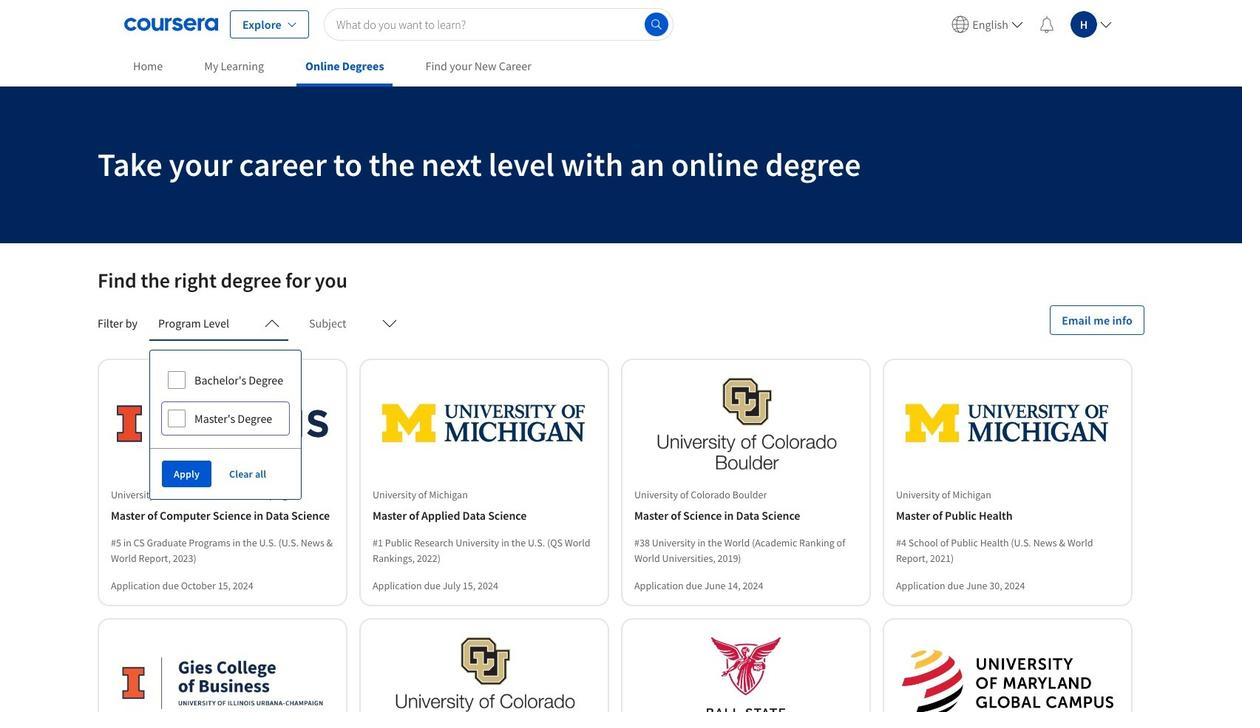 Task type: locate. For each thing, give the bounding box(es) containing it.
0 vertical spatial university of illinois at urbana-champaign logo image
[[117, 378, 328, 470]]

university of colorado boulder logo image
[[641, 378, 852, 470], [379, 638, 590, 712]]

menu
[[946, 0, 1119, 48]]

menu item
[[946, 6, 1030, 42]]

None search field
[[324, 8, 674, 40]]

options list list box
[[150, 351, 301, 448]]

coursera image
[[124, 12, 218, 36]]

1 horizontal spatial university of michigan logo image
[[903, 378, 1114, 470]]

0 horizontal spatial university of michigan logo image
[[379, 378, 590, 470]]

0 vertical spatial university of colorado boulder logo image
[[641, 378, 852, 470]]

1 vertical spatial university of colorado boulder logo image
[[379, 638, 590, 712]]

university of michigan logo image
[[379, 378, 590, 470], [903, 378, 1114, 470]]

0 horizontal spatial university of colorado boulder logo image
[[379, 638, 590, 712]]

1 vertical spatial university of illinois at urbana-champaign logo image
[[117, 638, 328, 712]]

university of illinois at urbana-champaign logo image
[[117, 378, 328, 470], [117, 638, 328, 712]]



Task type: describe. For each thing, give the bounding box(es) containing it.
actions toolbar
[[150, 448, 301, 499]]

1 university of michigan logo image from the left
[[379, 378, 590, 470]]

1 university of illinois at urbana-champaign logo image from the top
[[117, 378, 328, 470]]

2 university of michigan logo image from the left
[[903, 378, 1114, 470]]

university of maryland global campus logo image
[[903, 638, 1114, 712]]

ball state university logo image
[[641, 638, 852, 712]]

2 university of illinois at urbana-champaign logo image from the top
[[117, 638, 328, 712]]

1 horizontal spatial university of colorado boulder logo image
[[641, 378, 852, 470]]



Task type: vqa. For each thing, say whether or not it's contained in the screenshot.
menu item
yes



